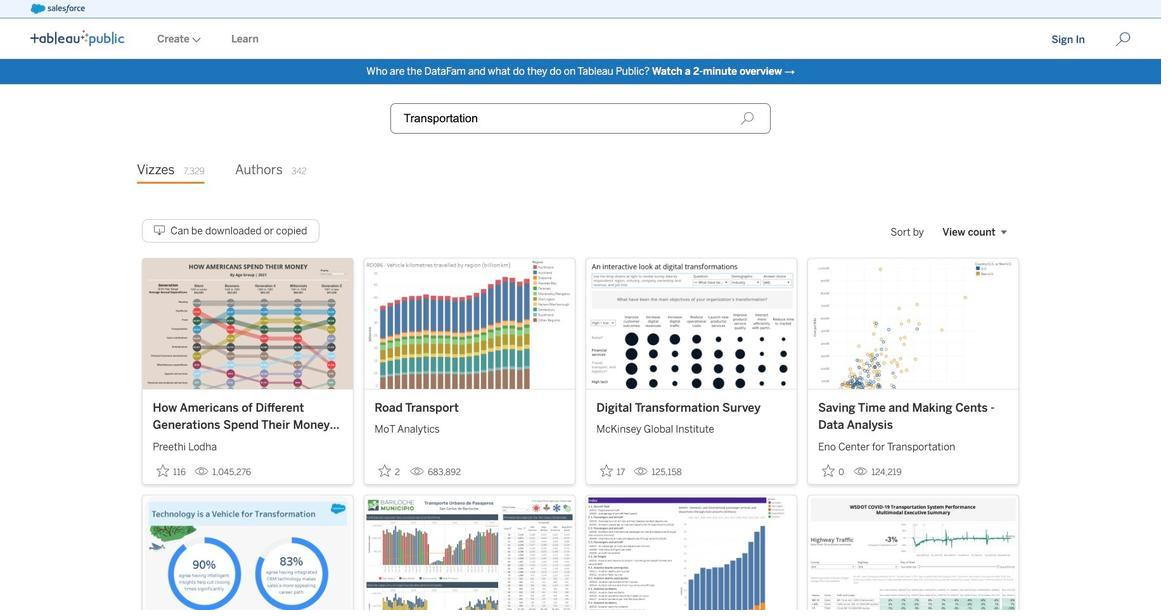 Task type: vqa. For each thing, say whether or not it's contained in the screenshot.
1st Add Favorite image from right
yes



Task type: describe. For each thing, give the bounding box(es) containing it.
create image
[[190, 37, 201, 42]]

search image
[[741, 112, 755, 126]]

4 add favorite button from the left
[[819, 461, 849, 482]]

2 add favorite image from the left
[[379, 465, 391, 477]]

2 add favorite button from the left
[[375, 461, 405, 482]]

3 add favorite image from the left
[[601, 465, 613, 477]]

1 add favorite image from the left
[[157, 465, 169, 477]]

3 add favorite button from the left
[[597, 461, 629, 482]]

logo image
[[30, 30, 124, 46]]



Task type: locate. For each thing, give the bounding box(es) containing it.
go to search image
[[1101, 32, 1147, 47]]

2 horizontal spatial add favorite image
[[601, 465, 613, 477]]

salesforce logo image
[[30, 4, 85, 14]]

1 horizontal spatial add favorite image
[[379, 465, 391, 477]]

add favorite image
[[157, 465, 169, 477], [379, 465, 391, 477], [601, 465, 613, 477]]

0 horizontal spatial add favorite image
[[157, 465, 169, 477]]

Add Favorite button
[[153, 461, 190, 482], [375, 461, 405, 482], [597, 461, 629, 482], [819, 461, 849, 482]]

add favorite image
[[823, 465, 835, 477]]

workbook thumbnail image
[[143, 259, 353, 389], [365, 259, 575, 389], [587, 259, 797, 389], [809, 259, 1019, 389], [143, 496, 353, 611], [365, 496, 575, 611], [587, 496, 797, 611], [809, 496, 1019, 611]]

1 add favorite button from the left
[[153, 461, 190, 482]]

Search input field
[[391, 103, 771, 134]]



